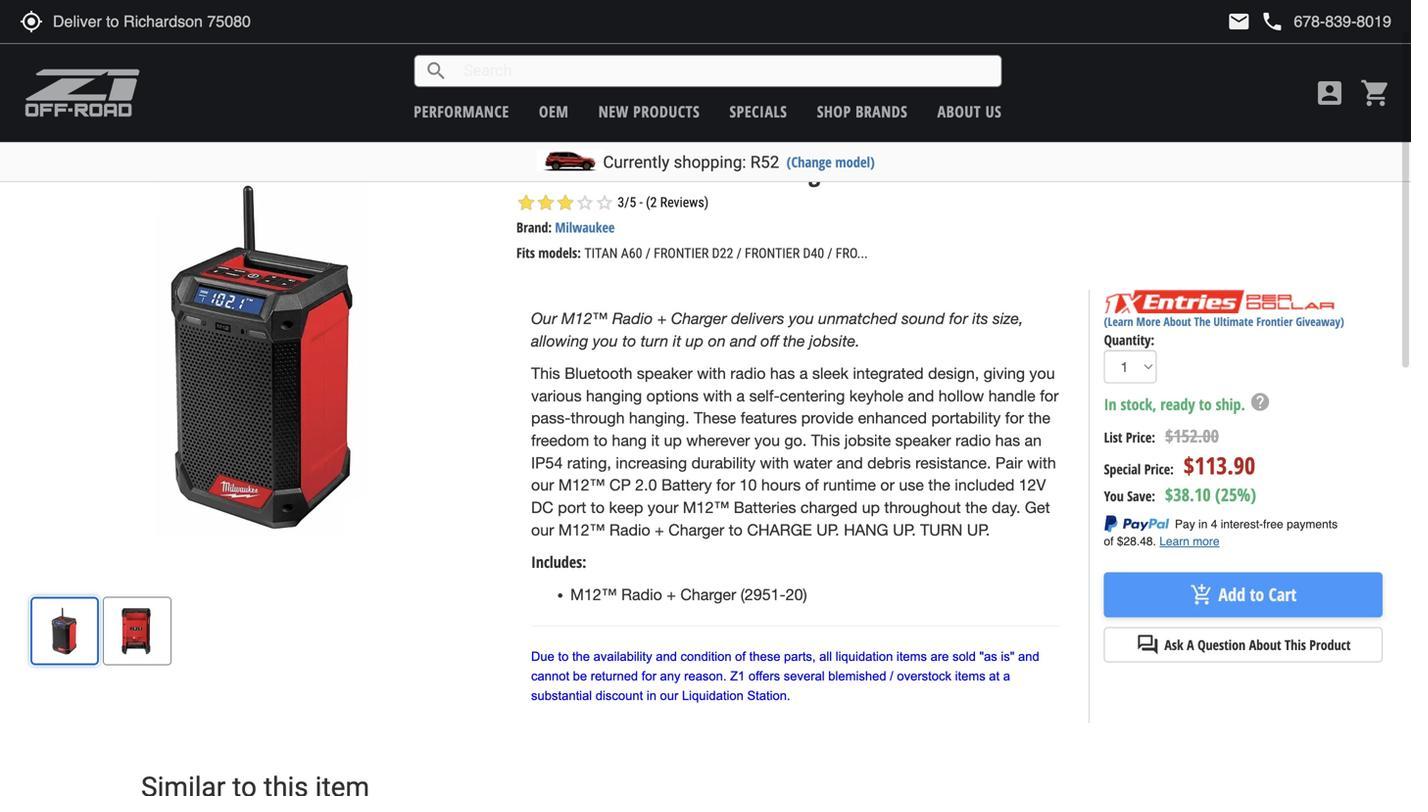 Task type: vqa. For each thing, say whether or not it's contained in the screenshot.
molded
no



Task type: locate. For each thing, give the bounding box(es) containing it.
to inside the 'our m12™ radio + charger delivers you unmatched sound for its size, allowing you to turn it up on and off the jobsite.'
[[622, 332, 636, 350]]

0 vertical spatial up
[[686, 332, 704, 350]]

of
[[805, 477, 819, 495], [735, 650, 746, 665]]

star_border up milwaukee link
[[575, 193, 595, 213]]

milwaukee up milwaukee link
[[517, 154, 628, 189]]

d22
[[712, 246, 734, 262]]

0 vertical spatial radio
[[731, 365, 766, 383]]

new products
[[599, 101, 700, 122]]

up. right turn
[[967, 521, 990, 539]]

1 horizontal spatial it
[[673, 332, 681, 350]]

pair
[[996, 454, 1023, 472]]

+ inside the 'our m12™ radio + charger delivers you unmatched sound for its size, allowing you to turn it up on and off the jobsite.'
[[657, 309, 667, 328]]

0 vertical spatial items
[[897, 650, 927, 665]]

discount
[[596, 689, 643, 704]]

and up any
[[656, 650, 677, 665]]

oem link
[[539, 101, 569, 122]]

mail link
[[1228, 10, 1251, 33]]

0 vertical spatial our
[[531, 477, 554, 495]]

about right question
[[1249, 636, 1282, 655]]

1 horizontal spatial speaker
[[896, 432, 951, 450]]

included
[[955, 477, 1015, 495]]

2.0
[[635, 477, 657, 495]]

and right on
[[730, 332, 756, 350]]

has up "self-"
[[770, 365, 795, 383]]

in stock, ready to ship. help
[[1104, 392, 1271, 415]]

you up the jobsite.
[[789, 309, 814, 328]]

question_answer ask a question about this product
[[1136, 634, 1351, 657]]

giving
[[984, 365, 1025, 383]]

up up hang
[[862, 499, 880, 517]]

to down batteries
[[729, 521, 743, 539]]

1 vertical spatial about
[[1164, 314, 1192, 330]]

overstock
[[897, 669, 952, 684]]

1 horizontal spatial about
[[1164, 314, 1192, 330]]

Search search field
[[448, 56, 1001, 86]]

items down 'sold'
[[955, 669, 986, 684]]

0 vertical spatial about
[[938, 101, 981, 122]]

for left its
[[949, 309, 968, 328]]

m12™
[[561, 309, 608, 328], [559, 477, 605, 495], [683, 499, 730, 517], [559, 521, 605, 539], [571, 586, 617, 604]]

radio inside milwaukee m12 radio + charger star star star star_border star_border 3/5 - (2 reviews) brand: milwaukee fits models: titan a60 / frontier d22 / frontier d40 / fro...
[[684, 154, 740, 189]]

this
[[531, 365, 560, 383], [811, 432, 840, 450], [1285, 636, 1306, 655]]

new products link
[[599, 101, 700, 122]]

radio inside the 'our m12™ radio + charger delivers you unmatched sound for its size, allowing you to turn it up on and off the jobsite.'
[[612, 309, 653, 328]]

parts,
[[784, 650, 816, 665]]

0 horizontal spatial up
[[664, 432, 682, 450]]

our down dc
[[531, 521, 554, 539]]

0 horizontal spatial a
[[737, 387, 745, 405]]

2 star from the left
[[536, 193, 556, 213]]

2 vertical spatial a
[[1003, 669, 1011, 684]]

of down water
[[805, 477, 819, 495]]

any
[[660, 669, 681, 684]]

this down provide
[[811, 432, 840, 450]]

several
[[784, 669, 825, 684]]

offers
[[749, 669, 780, 684]]

1 horizontal spatial radio
[[956, 432, 991, 450]]

+ left (change
[[746, 154, 757, 189]]

speaker
[[637, 365, 693, 383], [896, 432, 951, 450]]

items up overstock
[[897, 650, 927, 665]]

for inside the 'our m12™ radio + charger delivers you unmatched sound for its size, allowing you to turn it up on and off the jobsite.'
[[949, 309, 968, 328]]

0 vertical spatial it
[[673, 332, 681, 350]]

save:
[[1127, 487, 1156, 506]]

up. down charged
[[817, 521, 840, 539]]

0 vertical spatial a
[[800, 365, 808, 383]]

z1 motorsports logo image
[[25, 69, 141, 118]]

1 horizontal spatial this
[[811, 432, 840, 450]]

and inside the 'our m12™ radio + charger delivers you unmatched sound for its size, allowing you to turn it up on and off the jobsite.'
[[730, 332, 756, 350]]

price: inside special price: $113.90 you save: $38.10 (25%)
[[1145, 460, 1174, 479]]

keyhole
[[850, 387, 904, 405]]

my_location
[[20, 10, 43, 33]]

this up various
[[531, 365, 560, 383]]

frontier left the "d40"
[[745, 246, 800, 262]]

fits
[[517, 244, 535, 262]]

the right off
[[783, 332, 805, 350]]

to right 'add'
[[1250, 583, 1265, 607]]

hang
[[612, 432, 647, 450]]

0 horizontal spatial speaker
[[637, 365, 693, 383]]

stock,
[[1121, 394, 1157, 415]]

frontier left the d22
[[654, 246, 709, 262]]

this inside question_answer ask a question about this product
[[1285, 636, 1306, 655]]

price: up save:
[[1145, 460, 1174, 479]]

$38.10
[[1165, 483, 1211, 507]]

substantial
[[531, 689, 592, 704]]

increasing
[[616, 454, 687, 472]]

m12™ down includes:
[[571, 586, 617, 604]]

the down included on the bottom of page
[[966, 499, 988, 517]]

/
[[646, 246, 651, 262], [737, 246, 742, 262], [828, 246, 833, 262], [890, 669, 894, 684]]

1 vertical spatial of
[[735, 650, 746, 665]]

jobsite
[[845, 432, 891, 450]]

of inside due to the availability and condition of these parts, all liquidation items are sold "as is" and cannot be returned for any reason. z1 offers several blemished / overstock items at a substantial discount in our liquidation station.
[[735, 650, 746, 665]]

a up centering
[[800, 365, 808, 383]]

speaker up 'resistance.'
[[896, 432, 951, 450]]

$113.90
[[1184, 450, 1256, 482]]

0 vertical spatial speaker
[[637, 365, 693, 383]]

r52
[[751, 152, 780, 172]]

price: inside list price: $152.00
[[1126, 429, 1156, 447]]

/ right the d22
[[737, 246, 742, 262]]

of up z1
[[735, 650, 746, 665]]

2 vertical spatial this
[[1285, 636, 1306, 655]]

m12™ up the allowing
[[561, 309, 608, 328]]

up. down throughout
[[893, 521, 916, 539]]

0 horizontal spatial has
[[770, 365, 795, 383]]

through
[[571, 409, 625, 427]]

all
[[820, 650, 832, 665]]

2 vertical spatial about
[[1249, 636, 1282, 655]]

1 vertical spatial items
[[955, 669, 986, 684]]

to left ship.
[[1199, 394, 1212, 415]]

star_border left '3/5 -'
[[595, 193, 615, 213]]

portability
[[932, 409, 1001, 427]]

allowing
[[531, 332, 589, 350]]

hang
[[844, 521, 889, 539]]

our right in
[[660, 689, 679, 704]]

about left us at the right
[[938, 101, 981, 122]]

1 horizontal spatial up.
[[893, 521, 916, 539]]

our up dc
[[531, 477, 554, 495]]

2 vertical spatial our
[[660, 689, 679, 704]]

1 horizontal spatial frontier
[[745, 246, 800, 262]]

a inside due to the availability and condition of these parts, all liquidation items are sold "as is" and cannot be returned for any reason. z1 offers several blemished / overstock items at a substantial discount in our liquidation station.
[[1003, 669, 1011, 684]]

2 horizontal spatial up
[[862, 499, 880, 517]]

it inside "this bluetooth speaker with radio has a sleek integrated design, giving you various hanging options with a self-centering keyhole and hollow handle for pass-through hanging. these features provide enhanced portability for the freedom to hang it up wherever you go. this jobsite speaker radio has an ip54 rating, increasing durability with water and debris resistance. pair with our m12™ cp 2.0 battery for 10 hours of runtime or use the included 12v dc port to keep your m12™ batteries charged up throughout the day. get our m12™ radio + charger to charge up. hang up. turn up."
[[651, 432, 660, 450]]

m12™ radio + charger (2951-20)
[[571, 586, 807, 604]]

(2951-
[[741, 586, 786, 604]]

radio left r52
[[684, 154, 740, 189]]

it
[[673, 332, 681, 350], [651, 432, 660, 450]]

1 vertical spatial a
[[737, 387, 745, 405]]

has up pair
[[995, 432, 1020, 450]]

wherever
[[686, 432, 750, 450]]

this left product
[[1285, 636, 1306, 655]]

charger inside the 'our m12™ radio + charger delivers you unmatched sound for its size, allowing you to turn it up on and off the jobsite.'
[[671, 309, 727, 328]]

m12™ down 'battery'
[[683, 499, 730, 517]]

our
[[531, 477, 554, 495], [531, 521, 554, 539], [660, 689, 679, 704]]

a left "self-"
[[737, 387, 745, 405]]

10
[[740, 477, 757, 495]]

radio
[[684, 154, 740, 189], [612, 309, 653, 328], [610, 521, 651, 539], [621, 586, 662, 604]]

0 horizontal spatial radio
[[731, 365, 766, 383]]

us
[[986, 101, 1002, 122]]

you up bluetooth
[[593, 332, 618, 350]]

charger inside "this bluetooth speaker with radio has a sleek integrated design, giving you various hanging options with a self-centering keyhole and hollow handle for pass-through hanging. these features provide enhanced portability for the freedom to hang it up wherever you go. this jobsite speaker radio has an ip54 rating, increasing durability with water and debris resistance. pair with our m12™ cp 2.0 battery for 10 hours of runtime or use the included 12v dc port to keep your m12™ batteries charged up throughout the day. get our m12™ radio + charger to charge up. hang up. turn up."
[[669, 521, 725, 539]]

m12™ down rating,
[[559, 477, 605, 495]]

milwaukee
[[517, 154, 628, 189], [555, 218, 615, 237]]

0 horizontal spatial of
[[735, 650, 746, 665]]

with down on
[[697, 365, 726, 383]]

resistance.
[[916, 454, 991, 472]]

charge
[[747, 521, 812, 539]]

price: right the list on the bottom right
[[1126, 429, 1156, 447]]

price: for $113.90
[[1145, 460, 1174, 479]]

0 horizontal spatial it
[[651, 432, 660, 450]]

radio up "availability"
[[621, 586, 662, 604]]

+ inside milwaukee m12 radio + charger star star star star_border star_border 3/5 - (2 reviews) brand: milwaukee fits models: titan a60 / frontier d22 / frontier d40 / fro...
[[746, 154, 757, 189]]

these
[[749, 650, 781, 665]]

1 horizontal spatial of
[[805, 477, 819, 495]]

+ up turn
[[657, 309, 667, 328]]

oem
[[539, 101, 569, 122]]

2 horizontal spatial this
[[1285, 636, 1306, 655]]

to down through
[[594, 432, 608, 450]]

with down the an
[[1027, 454, 1056, 472]]

star
[[517, 193, 536, 213], [536, 193, 556, 213], [556, 193, 575, 213]]

12v
[[1019, 477, 1046, 495]]

1 vertical spatial speaker
[[896, 432, 951, 450]]

to inside due to the availability and condition of these parts, all liquidation items are sold "as is" and cannot be returned for any reason. z1 offers several blemished / overstock items at a substantial discount in our liquidation station.
[[558, 650, 569, 665]]

charger inside milwaukee m12 radio + charger star star star star_border star_border 3/5 - (2 reviews) brand: milwaukee fits models: titan a60 / frontier d22 / frontier d40 / fro...
[[764, 154, 841, 189]]

for right handle
[[1040, 387, 1059, 405]]

the inside due to the availability and condition of these parts, all liquidation items are sold "as is" and cannot be returned for any reason. z1 offers several blemished / overstock items at a substantial discount in our liquidation station.
[[572, 650, 590, 665]]

radio down the portability
[[956, 432, 991, 450]]

runtime
[[823, 477, 876, 495]]

the down 'resistance.'
[[929, 477, 951, 495]]

2 horizontal spatial up.
[[967, 521, 990, 539]]

0 vertical spatial price:
[[1126, 429, 1156, 447]]

design,
[[928, 365, 979, 383]]

1 vertical spatial it
[[651, 432, 660, 450]]

0 horizontal spatial frontier
[[654, 246, 709, 262]]

for down handle
[[1005, 409, 1024, 427]]

you down features
[[755, 432, 780, 450]]

to left turn
[[622, 332, 636, 350]]

0 vertical spatial of
[[805, 477, 819, 495]]

returned
[[591, 669, 638, 684]]

it down hanging. at the bottom of the page
[[651, 432, 660, 450]]

for inside due to the availability and condition of these parts, all liquidation items are sold "as is" and cannot be returned for any reason. z1 offers several blemished / overstock items at a substantial discount in our liquidation station.
[[642, 669, 657, 684]]

radio down 'keep'
[[610, 521, 651, 539]]

our m12™ radio + charger delivers you unmatched sound for its size, allowing you to turn it up on and off the jobsite.
[[531, 309, 1024, 350]]

search
[[425, 59, 448, 83]]

2 vertical spatial up
[[862, 499, 880, 517]]

1 horizontal spatial items
[[955, 669, 986, 684]]

"as
[[980, 650, 998, 665]]

and up enhanced
[[908, 387, 934, 405]]

for up in
[[642, 669, 657, 684]]

1 vertical spatial has
[[995, 432, 1020, 450]]

the up be
[[572, 650, 590, 665]]

/ left overstock
[[890, 669, 894, 684]]

/ right the "d40"
[[828, 246, 833, 262]]

sound
[[902, 309, 945, 328]]

2 horizontal spatial a
[[1003, 669, 1011, 684]]

up left on
[[686, 332, 704, 350]]

3 up. from the left
[[967, 521, 990, 539]]

m12™ inside the 'our m12™ radio + charger delivers you unmatched sound for its size, allowing you to turn it up on and off the jobsite.'
[[561, 309, 608, 328]]

to right due at the bottom
[[558, 650, 569, 665]]

it right turn
[[673, 332, 681, 350]]

0 horizontal spatial items
[[897, 650, 927, 665]]

up.
[[817, 521, 840, 539], [893, 521, 916, 539], [967, 521, 990, 539]]

sleek
[[812, 365, 849, 383]]

milwaukee up "titan"
[[555, 218, 615, 237]]

go.
[[785, 432, 807, 450]]

1 vertical spatial radio
[[956, 432, 991, 450]]

1 vertical spatial price:
[[1145, 460, 1174, 479]]

options
[[647, 387, 699, 405]]

a60
[[621, 246, 643, 262]]

0 vertical spatial this
[[531, 365, 560, 383]]

speaker up options
[[637, 365, 693, 383]]

/ right a60
[[646, 246, 651, 262]]

and up runtime
[[837, 454, 863, 472]]

condition
[[681, 650, 732, 665]]

up down hanging. at the bottom of the page
[[664, 432, 682, 450]]

2 horizontal spatial about
[[1249, 636, 1282, 655]]

are
[[931, 650, 949, 665]]

1 vertical spatial our
[[531, 521, 554, 539]]

+ down your
[[655, 521, 664, 539]]

ship.
[[1216, 394, 1246, 415]]

a
[[800, 365, 808, 383], [737, 387, 745, 405], [1003, 669, 1011, 684]]

milwaukee m12 radio + charger star star star star_border star_border 3/5 - (2 reviews) brand: milwaukee fits models: titan a60 / frontier d22 / frontier d40 / fro...
[[517, 154, 868, 262]]

special price: $113.90 you save: $38.10 (25%)
[[1104, 450, 1257, 507]]

1 vertical spatial milwaukee
[[555, 218, 615, 237]]

about left the
[[1164, 314, 1192, 330]]

shopping:
[[674, 152, 746, 172]]

battery
[[662, 477, 712, 495]]

1 horizontal spatial up
[[686, 332, 704, 350]]

hollow
[[939, 387, 984, 405]]

cart
[[1269, 583, 1297, 607]]

radio up "self-"
[[731, 365, 766, 383]]

radio up turn
[[612, 309, 653, 328]]

a right at
[[1003, 669, 1011, 684]]

(learn more about the ultimate frontier giveaway) link
[[1104, 314, 1345, 330]]

0 horizontal spatial up.
[[817, 521, 840, 539]]



Task type: describe. For each thing, give the bounding box(es) containing it.
account_box link
[[1310, 77, 1351, 109]]

of inside "this bluetooth speaker with radio has a sleek integrated design, giving you various hanging options with a self-centering keyhole and hollow handle for pass-through hanging. these features provide enhanced portability for the freedom to hang it up wherever you go. this jobsite speaker radio has an ip54 rating, increasing durability with water and debris resistance. pair with our m12™ cp 2.0 battery for 10 hours of runtime or use the included 12v dc port to keep your m12™ batteries charged up throughout the day. get our m12™ radio + charger to charge up. hang up. turn up."
[[805, 477, 819, 495]]

various
[[531, 387, 582, 405]]

and right is"
[[1018, 650, 1040, 665]]

our inside due to the availability and condition of these parts, all liquidation items are sold "as is" and cannot be returned for any reason. z1 offers several blemished / overstock items at a substantial discount in our liquidation station.
[[660, 689, 679, 704]]

sold
[[953, 650, 976, 665]]

the
[[1194, 314, 1211, 330]]

with up hours
[[760, 454, 789, 472]]

to right the "port"
[[591, 499, 605, 517]]

performance
[[414, 101, 509, 122]]

0 vertical spatial milwaukee
[[517, 154, 628, 189]]

day.
[[992, 499, 1021, 517]]

an
[[1025, 432, 1042, 450]]

provide
[[801, 409, 854, 427]]

shopping_cart link
[[1356, 77, 1392, 109]]

(25%)
[[1215, 483, 1257, 507]]

2 frontier from the left
[[745, 246, 800, 262]]

m12™ down the "port"
[[559, 521, 605, 539]]

2 up. from the left
[[893, 521, 916, 539]]

charged
[[801, 499, 858, 517]]

phone
[[1261, 10, 1284, 33]]

new
[[599, 101, 629, 122]]

+ up any
[[667, 586, 676, 604]]

your
[[648, 499, 679, 517]]

1 up. from the left
[[817, 521, 840, 539]]

question_answer
[[1136, 634, 1160, 657]]

enhanced
[[858, 409, 927, 427]]

availability
[[594, 650, 652, 665]]

list price: $152.00
[[1104, 425, 1219, 449]]

turn
[[641, 332, 669, 350]]

water
[[794, 454, 832, 472]]

0 vertical spatial has
[[770, 365, 795, 383]]

turn
[[920, 521, 963, 539]]

+ inside "this bluetooth speaker with radio has a sleek integrated design, giving you various hanging options with a self-centering keyhole and hollow handle for pass-through hanging. these features provide enhanced portability for the freedom to hang it up wherever you go. this jobsite speaker radio has an ip54 rating, increasing durability with water and debris resistance. pair with our m12™ cp 2.0 battery for 10 hours of runtime or use the included 12v dc port to keep your m12™ batteries charged up throughout the day. get our m12™ radio + charger to charge up. hang up. turn up."
[[655, 521, 664, 539]]

0 horizontal spatial this
[[531, 365, 560, 383]]

the inside the 'our m12™ radio + charger delivers you unmatched sound for its size, allowing you to turn it up on and off the jobsite.'
[[783, 332, 805, 350]]

brands
[[856, 101, 908, 122]]

frontier
[[1257, 314, 1293, 330]]

radio inside "this bluetooth speaker with radio has a sleek integrated design, giving you various hanging options with a self-centering keyhole and hollow handle for pass-through hanging. these features provide enhanced portability for the freedom to hang it up wherever you go. this jobsite speaker radio has an ip54 rating, increasing durability with water and debris resistance. pair with our m12™ cp 2.0 battery for 10 hours of runtime or use the included 12v dc port to keep your m12™ batteries charged up throughout the day. get our m12™ radio + charger to charge up. hang up. turn up."
[[610, 521, 651, 539]]

this bluetooth speaker with radio has a sleek integrated design, giving you various hanging options with a self-centering keyhole and hollow handle for pass-through hanging. these features provide enhanced portability for the freedom to hang it up wherever you go. this jobsite speaker radio has an ip54 rating, increasing durability with water and debris resistance. pair with our m12™ cp 2.0 battery for 10 hours of runtime or use the included 12v dc port to keep your m12™ batteries charged up throughout the day. get our m12™ radio + charger to charge up. hang up. turn up.
[[531, 365, 1059, 539]]

1 star_border from the left
[[575, 193, 595, 213]]

ip54
[[531, 454, 563, 472]]

z1
[[730, 669, 745, 684]]

freedom
[[531, 432, 589, 450]]

hanging.
[[629, 409, 690, 427]]

a
[[1187, 636, 1195, 655]]

our
[[531, 309, 557, 328]]

about us link
[[938, 101, 1002, 122]]

blemished
[[829, 669, 887, 684]]

unmatched
[[819, 309, 897, 328]]

mail
[[1228, 10, 1251, 33]]

ask
[[1165, 636, 1184, 655]]

port
[[558, 499, 586, 517]]

product
[[1310, 636, 1351, 655]]

you up handle
[[1030, 365, 1055, 383]]

1 vertical spatial this
[[811, 432, 840, 450]]

includes:
[[531, 552, 587, 573]]

for down durability
[[716, 477, 735, 495]]

1 horizontal spatial has
[[995, 432, 1020, 450]]

cp
[[610, 477, 631, 495]]

price: for $152.00
[[1126, 429, 1156, 447]]

3 star from the left
[[556, 193, 575, 213]]

2 star_border from the left
[[595, 193, 615, 213]]

with up these
[[703, 387, 732, 405]]

d40
[[803, 246, 825, 262]]

to inside in stock, ready to ship. help
[[1199, 394, 1212, 415]]

1 star from the left
[[517, 193, 536, 213]]

the up the an
[[1029, 409, 1051, 427]]

1 vertical spatial up
[[664, 432, 682, 450]]

debris
[[868, 454, 911, 472]]

1 horizontal spatial a
[[800, 365, 808, 383]]

is"
[[1001, 650, 1015, 665]]

titan
[[585, 246, 618, 262]]

0 horizontal spatial about
[[938, 101, 981, 122]]

shop
[[817, 101, 851, 122]]

keep
[[609, 499, 643, 517]]

(learn
[[1104, 314, 1134, 330]]

3/5 -
[[618, 195, 643, 211]]

(change
[[787, 152, 832, 172]]

pass-
[[531, 409, 571, 427]]

rating,
[[567, 454, 611, 472]]

size,
[[993, 309, 1024, 328]]

ready
[[1161, 394, 1195, 415]]

it inside the 'our m12™ radio + charger delivers you unmatched sound for its size, allowing you to turn it up on and off the jobsite.'
[[673, 332, 681, 350]]

self-
[[749, 387, 780, 405]]

about inside question_answer ask a question about this product
[[1249, 636, 1282, 655]]

cannot
[[531, 669, 570, 684]]

brand:
[[517, 218, 552, 237]]

add_shopping_cart add to cart
[[1190, 583, 1297, 607]]

hanging
[[586, 387, 642, 405]]

help
[[1250, 392, 1271, 413]]

delivers
[[731, 309, 785, 328]]

durability
[[692, 454, 756, 472]]

liquidation
[[836, 650, 893, 665]]

20)
[[786, 586, 807, 604]]

liquidation
[[682, 689, 744, 704]]

up inside the 'our m12™ radio + charger delivers you unmatched sound for its size, allowing you to turn it up on and off the jobsite.'
[[686, 332, 704, 350]]

quantity:
[[1104, 331, 1155, 350]]

hours
[[761, 477, 801, 495]]

batteries
[[734, 499, 796, 517]]

milwaukee link
[[555, 218, 615, 237]]

on
[[708, 332, 726, 350]]

more
[[1137, 314, 1161, 330]]

at
[[989, 669, 1000, 684]]

integrated
[[853, 365, 924, 383]]

/ inside due to the availability and condition of these parts, all liquidation items are sold "as is" and cannot be returned for any reason. z1 offers several blemished / overstock items at a substantial discount in our liquidation station.
[[890, 669, 894, 684]]

performance link
[[414, 101, 509, 122]]

you
[[1104, 487, 1124, 506]]

1 frontier from the left
[[654, 246, 709, 262]]



